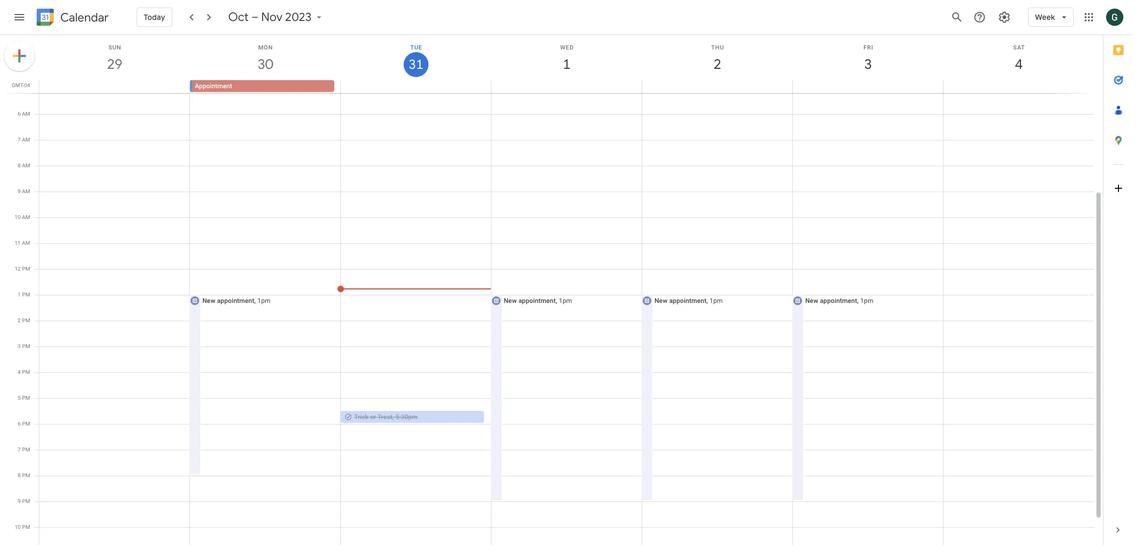 Task type: vqa. For each thing, say whether or not it's contained in the screenshot.
7th PM from the top of the page
yes



Task type: locate. For each thing, give the bounding box(es) containing it.
pm
[[22, 266, 30, 272], [22, 292, 30, 298], [22, 318, 30, 324], [22, 344, 30, 350], [22, 370, 30, 375], [22, 395, 30, 401], [22, 421, 30, 427], [22, 447, 30, 453], [22, 473, 30, 479], [22, 499, 30, 505], [22, 525, 30, 531]]

7 pm
[[18, 447, 30, 453]]

30 link
[[253, 52, 278, 77]]

6 pm from the top
[[22, 395, 30, 401]]

pm for 9 pm
[[22, 499, 30, 505]]

9 up 10 am
[[18, 189, 21, 194]]

8 pm
[[18, 473, 30, 479]]

fri
[[864, 44, 874, 51]]

grid
[[0, 35, 1104, 546]]

cell down 2 link
[[642, 80, 793, 93]]

pm up 4 pm
[[22, 344, 30, 350]]

2 6 from the top
[[18, 421, 21, 427]]

10 down 9 pm
[[15, 525, 21, 531]]

today button
[[137, 4, 172, 30]]

5 am from the top
[[22, 214, 30, 220]]

2 1pm from the left
[[559, 297, 572, 305]]

sun 29
[[106, 44, 122, 73]]

1 new from the left
[[203, 297, 216, 305]]

pm up 9 pm
[[22, 473, 30, 479]]

1 vertical spatial 1
[[18, 292, 21, 298]]

pm up 3 pm
[[22, 318, 30, 324]]

1 vertical spatial 7
[[18, 447, 21, 453]]

4 inside sat 4
[[1015, 55, 1023, 73]]

am for 10 am
[[22, 214, 30, 220]]

0 vertical spatial 6
[[18, 111, 21, 117]]

11 pm from the top
[[22, 525, 30, 531]]

1 7 from the top
[[18, 137, 21, 143]]

6 up 7 am
[[18, 111, 21, 117]]

10 am
[[15, 214, 30, 220]]

0 vertical spatial 4
[[1015, 55, 1023, 73]]

9
[[18, 189, 21, 194], [18, 499, 21, 505]]

5:30pm
[[396, 414, 418, 421]]

4 link
[[1007, 52, 1032, 77]]

thu 2
[[712, 44, 725, 73]]

5 pm from the top
[[22, 370, 30, 375]]

2 new appointment , 1pm from the left
[[504, 297, 572, 305]]

calendar
[[60, 10, 109, 25]]

3 pm
[[18, 344, 30, 350]]

1 am from the top
[[22, 111, 30, 117]]

1 down 12
[[18, 292, 21, 298]]

1 10 from the top
[[15, 214, 21, 220]]

tab list
[[1104, 35, 1134, 516]]

8
[[18, 163, 21, 169], [18, 473, 21, 479]]

4 down the sat
[[1015, 55, 1023, 73]]

7 down '6 pm'
[[18, 447, 21, 453]]

8 up 9 pm
[[18, 473, 21, 479]]

0 horizontal spatial 1
[[18, 292, 21, 298]]

3 down fri
[[864, 55, 872, 73]]

pm down 9 pm
[[22, 525, 30, 531]]

6 am
[[18, 111, 30, 117]]

1 vertical spatial 6
[[18, 421, 21, 427]]

appointment row
[[34, 80, 1104, 93]]

2 pm from the top
[[22, 292, 30, 298]]

2 inside thu 2
[[714, 55, 721, 73]]

0 vertical spatial 3
[[864, 55, 872, 73]]

1 9 from the top
[[18, 189, 21, 194]]

1 down wed
[[563, 55, 570, 73]]

5
[[18, 395, 21, 401]]

7 pm from the top
[[22, 421, 30, 427]]

6 am from the top
[[22, 240, 30, 246]]

8 for 8 pm
[[18, 473, 21, 479]]

1 vertical spatial 4
[[18, 370, 21, 375]]

pm for 7 pm
[[22, 447, 30, 453]]

31 link
[[404, 52, 429, 77]]

0 vertical spatial 9
[[18, 189, 21, 194]]

4 pm from the top
[[22, 344, 30, 350]]

cell down 31 link
[[341, 80, 492, 93]]

5 pm
[[18, 395, 30, 401]]

10 up 11
[[15, 214, 21, 220]]

3 1pm from the left
[[710, 297, 723, 305]]

am
[[22, 111, 30, 117], [22, 137, 30, 143], [22, 163, 30, 169], [22, 189, 30, 194], [22, 214, 30, 220], [22, 240, 30, 246]]

2 am from the top
[[22, 137, 30, 143]]

0 horizontal spatial 4
[[18, 370, 21, 375]]

1 appointment from the left
[[217, 297, 255, 305]]

4 up '5'
[[18, 370, 21, 375]]

appointment
[[217, 297, 255, 305], [519, 297, 556, 305], [670, 297, 707, 305], [821, 297, 858, 305]]

am up '9 am'
[[22, 163, 30, 169]]

3 down '2 pm'
[[18, 344, 21, 350]]

1 8 from the top
[[18, 163, 21, 169]]

10 pm from the top
[[22, 499, 30, 505]]

6
[[18, 111, 21, 117], [18, 421, 21, 427]]

4 appointment from the left
[[821, 297, 858, 305]]

settings menu image
[[999, 11, 1012, 24]]

wed
[[561, 44, 574, 51]]

4 am from the top
[[22, 189, 30, 194]]

2 new from the left
[[504, 297, 517, 305]]

1 horizontal spatial 3
[[864, 55, 872, 73]]

10
[[15, 214, 21, 220], [15, 525, 21, 531]]

am down the 8 am
[[22, 189, 30, 194]]

week button
[[1029, 4, 1075, 30]]

1 vertical spatial 8
[[18, 473, 21, 479]]

today
[[144, 12, 165, 22]]

cell down 1 link
[[492, 80, 642, 93]]

2 8 from the top
[[18, 473, 21, 479]]

am for 7 am
[[22, 137, 30, 143]]

cell
[[39, 80, 190, 93], [341, 80, 492, 93], [492, 80, 642, 93], [642, 80, 793, 93], [793, 80, 944, 93], [944, 80, 1095, 93]]

6 down '5'
[[18, 421, 21, 427]]

8 up '9 am'
[[18, 163, 21, 169]]

pm right 12
[[22, 266, 30, 272]]

0 vertical spatial 7
[[18, 137, 21, 143]]

1 pm from the top
[[22, 266, 30, 272]]

1 horizontal spatial 1
[[563, 55, 570, 73]]

0 horizontal spatial 2
[[18, 318, 21, 324]]

am down '9 am'
[[22, 214, 30, 220]]

pm up 7 pm
[[22, 421, 30, 427]]

am for 11 am
[[22, 240, 30, 246]]

7 for 7 am
[[18, 137, 21, 143]]

1 horizontal spatial 2
[[714, 55, 721, 73]]

9 for 9 am
[[18, 189, 21, 194]]

calendar element
[[34, 6, 109, 30]]

6 for 6 am
[[18, 111, 21, 117]]

appointment
[[195, 82, 232, 90]]

am up the 8 am
[[22, 137, 30, 143]]

0 vertical spatial 1
[[563, 55, 570, 73]]

or
[[370, 414, 376, 421]]

7 up the 8 am
[[18, 137, 21, 143]]

oct – nov 2023
[[228, 10, 312, 25]]

cell down "4" link
[[944, 80, 1095, 93]]

1 vertical spatial 10
[[15, 525, 21, 531]]

am up 7 am
[[22, 111, 30, 117]]

1 6 from the top
[[18, 111, 21, 117]]

29 link
[[102, 52, 127, 77]]

pm up '2 pm'
[[22, 292, 30, 298]]

0 vertical spatial 10
[[15, 214, 21, 220]]

2 9 from the top
[[18, 499, 21, 505]]

new appointment , 1pm
[[203, 297, 271, 305], [504, 297, 572, 305], [655, 297, 723, 305], [806, 297, 874, 305]]

cell down 29 link
[[39, 80, 190, 93]]

9 pm from the top
[[22, 473, 30, 479]]

3 am from the top
[[22, 163, 30, 169]]

2 7 from the top
[[18, 447, 21, 453]]

pm for 2 pm
[[22, 318, 30, 324]]

31
[[408, 56, 423, 73]]

2 down thu
[[714, 55, 721, 73]]

pm down 8 pm
[[22, 499, 30, 505]]

cell down 3 link
[[793, 80, 944, 93]]

7
[[18, 137, 21, 143], [18, 447, 21, 453]]

6 pm
[[18, 421, 30, 427]]

am right 11
[[22, 240, 30, 246]]

new
[[203, 297, 216, 305], [504, 297, 517, 305], [655, 297, 668, 305], [806, 297, 819, 305]]

30
[[257, 55, 273, 73]]

3 cell from the left
[[492, 80, 642, 93]]

2 10 from the top
[[15, 525, 21, 531]]

4
[[1015, 55, 1023, 73], [18, 370, 21, 375]]

1 horizontal spatial 4
[[1015, 55, 1023, 73]]

3 pm from the top
[[22, 318, 30, 324]]

0 vertical spatial 8
[[18, 163, 21, 169]]

8 pm from the top
[[22, 447, 30, 453]]

10 pm
[[15, 525, 30, 531]]

1pm
[[258, 297, 271, 305], [559, 297, 572, 305], [710, 297, 723, 305], [861, 297, 874, 305]]

2 up 3 pm
[[18, 318, 21, 324]]

,
[[255, 297, 256, 305], [556, 297, 558, 305], [707, 297, 709, 305], [858, 297, 859, 305], [393, 414, 394, 421]]

oct
[[228, 10, 249, 25]]

3
[[864, 55, 872, 73], [18, 344, 21, 350]]

4 cell from the left
[[642, 80, 793, 93]]

tue 31
[[408, 44, 423, 73]]

pm down '6 pm'
[[22, 447, 30, 453]]

nov
[[261, 10, 283, 25]]

2 cell from the left
[[341, 80, 492, 93]]

0 horizontal spatial 3
[[18, 344, 21, 350]]

9 up 10 pm
[[18, 499, 21, 505]]

5 cell from the left
[[793, 80, 944, 93]]

1
[[563, 55, 570, 73], [18, 292, 21, 298]]

pm for 12 pm
[[22, 266, 30, 272]]

2
[[714, 55, 721, 73], [18, 318, 21, 324]]

1 vertical spatial 9
[[18, 499, 21, 505]]

0 vertical spatial 2
[[714, 55, 721, 73]]

mon 30
[[257, 44, 273, 73]]

am for 6 am
[[22, 111, 30, 117]]

pm for 3 pm
[[22, 344, 30, 350]]

pm right '5'
[[22, 395, 30, 401]]

10 for 10 pm
[[15, 525, 21, 531]]

pm down 3 pm
[[22, 370, 30, 375]]

appointment button
[[192, 80, 334, 92]]



Task type: describe. For each thing, give the bounding box(es) containing it.
oct – nov 2023 button
[[224, 10, 329, 25]]

mon
[[258, 44, 273, 51]]

3 new from the left
[[655, 297, 668, 305]]

6 for 6 pm
[[18, 421, 21, 427]]

pm for 10 pm
[[22, 525, 30, 531]]

8 am
[[18, 163, 30, 169]]

11 am
[[15, 240, 30, 246]]

gmt-
[[12, 82, 24, 88]]

treat
[[378, 414, 393, 421]]

04
[[24, 82, 30, 88]]

week
[[1036, 12, 1056, 22]]

12 pm
[[15, 266, 30, 272]]

calendar heading
[[58, 10, 109, 25]]

4 new from the left
[[806, 297, 819, 305]]

12
[[15, 266, 21, 272]]

sun
[[108, 44, 121, 51]]

2023
[[285, 10, 312, 25]]

gmt-04
[[12, 82, 30, 88]]

2 link
[[706, 52, 730, 77]]

11
[[15, 240, 21, 246]]

1 vertical spatial 3
[[18, 344, 21, 350]]

1 inside the wed 1
[[563, 55, 570, 73]]

29
[[106, 55, 122, 73]]

4 pm
[[18, 370, 30, 375]]

1 1pm from the left
[[258, 297, 271, 305]]

6 cell from the left
[[944, 80, 1095, 93]]

1 cell from the left
[[39, 80, 190, 93]]

3 new appointment , 1pm from the left
[[655, 297, 723, 305]]

7 am
[[18, 137, 30, 143]]

sat
[[1014, 44, 1026, 51]]

1 new appointment , 1pm from the left
[[203, 297, 271, 305]]

1 link
[[555, 52, 580, 77]]

am for 8 am
[[22, 163, 30, 169]]

wed 1
[[561, 44, 574, 73]]

pm for 6 pm
[[22, 421, 30, 427]]

9 pm
[[18, 499, 30, 505]]

grid containing 29
[[0, 35, 1104, 546]]

pm for 8 pm
[[22, 473, 30, 479]]

pm for 4 pm
[[22, 370, 30, 375]]

pm for 5 pm
[[22, 395, 30, 401]]

7 for 7 pm
[[18, 447, 21, 453]]

tue
[[411, 44, 423, 51]]

trick or treat , 5:30pm
[[354, 414, 418, 421]]

3 link
[[857, 52, 881, 77]]

thu
[[712, 44, 725, 51]]

–
[[251, 10, 259, 25]]

3 appointment from the left
[[670, 297, 707, 305]]

trick
[[354, 414, 369, 421]]

4 1pm from the left
[[861, 297, 874, 305]]

1 pm
[[18, 292, 30, 298]]

4 new appointment , 1pm from the left
[[806, 297, 874, 305]]

1 vertical spatial 2
[[18, 318, 21, 324]]

3 inside fri 3
[[864, 55, 872, 73]]

pm for 1 pm
[[22, 292, 30, 298]]

9 am
[[18, 189, 30, 194]]

fri 3
[[864, 44, 874, 73]]

main drawer image
[[13, 11, 26, 24]]

10 for 10 am
[[15, 214, 21, 220]]

2 pm
[[18, 318, 30, 324]]

am for 9 am
[[22, 189, 30, 194]]

sat 4
[[1014, 44, 1026, 73]]

9 for 9 pm
[[18, 499, 21, 505]]

2 appointment from the left
[[519, 297, 556, 305]]

8 for 8 am
[[18, 163, 21, 169]]



